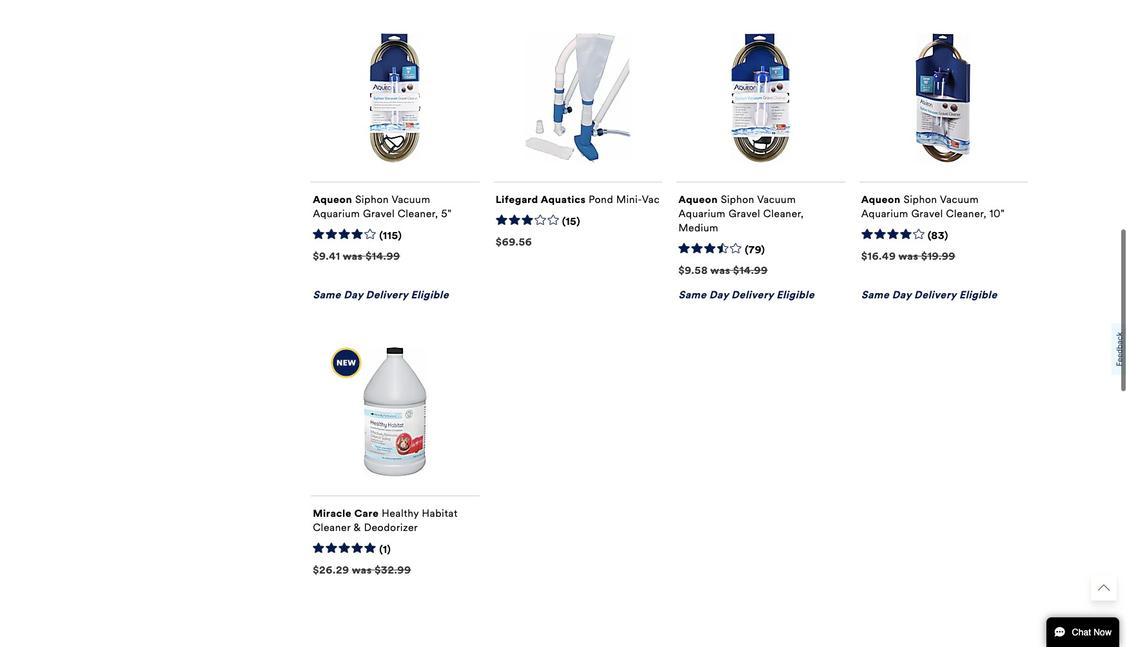 Task type: describe. For each thing, give the bounding box(es) containing it.
&
[[354, 522, 361, 534]]

vac
[[642, 194, 660, 206]]

delivery for $9.58 was $14.99
[[732, 289, 774, 301]]

aqueon for siphon vacuum aquarium gravel cleaner, medium
[[679, 194, 718, 206]]

styled arrow button link
[[1092, 576, 1117, 601]]

siphon vacuum aquarium gravel cleaner, 10"
[[862, 194, 1005, 220]]

was for $9.41
[[343, 250, 363, 263]]

(79)
[[745, 244, 766, 256]]

gravel for (115)
[[363, 208, 395, 220]]

siphon for (115)
[[355, 194, 389, 206]]

vacuum for (79)
[[758, 194, 796, 206]]

aquarium for siphon vacuum aquarium gravel cleaner, 5"
[[313, 208, 360, 220]]

lifegard aquatics pond mini-vac
[[496, 194, 660, 206]]

delivery for $16.49 was $19.99
[[915, 289, 957, 301]]

79 reviews element
[[745, 244, 766, 257]]

siphon for (79)
[[721, 194, 755, 206]]

(15)
[[562, 216, 581, 228]]

(83)
[[928, 230, 949, 242]]

vacuum for (83)
[[940, 194, 979, 206]]

same day delivery eligible for $9.41 was $14.99
[[313, 289, 449, 301]]

(115)
[[379, 230, 402, 242]]

medium
[[679, 222, 719, 234]]

1 review element
[[379, 544, 391, 557]]

83 reviews element
[[928, 230, 949, 243]]

same for $16.49
[[862, 289, 890, 301]]

aquarium for siphon vacuum aquarium gravel cleaner, 10"
[[862, 208, 909, 220]]

eligible for $9.41 was $14.99
[[411, 289, 449, 301]]

$9.41
[[313, 250, 340, 263]]

$32.99
[[375, 564, 411, 577]]

$16.49 was $19.99
[[862, 250, 956, 263]]

$9.41 was $14.99
[[313, 250, 400, 263]]

$16.49
[[862, 250, 897, 263]]

cleaner, for (79)
[[764, 208, 804, 220]]

$26.29 was $32.99
[[313, 564, 411, 577]]

same for $9.41
[[313, 289, 341, 301]]

care
[[355, 508, 379, 520]]

delivery for $9.41 was $14.99
[[366, 289, 408, 301]]

habitat
[[422, 508, 458, 520]]

$14.99 for (115)
[[366, 250, 400, 263]]



Task type: locate. For each thing, give the bounding box(es) containing it.
aquarium inside siphon vacuum aquarium gravel cleaner, 10"
[[862, 208, 909, 220]]

2 cleaner, from the left
[[764, 208, 804, 220]]

2 horizontal spatial aquarium
[[862, 208, 909, 220]]

day down $16.49 was $19.99
[[893, 289, 912, 301]]

3 eligible from the left
[[960, 289, 998, 301]]

was right $9.58
[[711, 265, 731, 277]]

aquarium up $16.49
[[862, 208, 909, 220]]

2 same day delivery eligible from the left
[[679, 289, 815, 301]]

siphon up '(83)'
[[904, 194, 938, 206]]

was right $9.41
[[343, 250, 363, 263]]

1 vertical spatial $14.99
[[734, 265, 768, 277]]

aquarium up $9.41
[[313, 208, 360, 220]]

0 vertical spatial $14.99
[[366, 250, 400, 263]]

1 horizontal spatial eligible
[[777, 289, 815, 301]]

delivery
[[366, 289, 408, 301], [732, 289, 774, 301], [915, 289, 957, 301]]

0 horizontal spatial cleaner,
[[398, 208, 439, 220]]

was for $26.29
[[352, 564, 372, 577]]

3 same day delivery eligible from the left
[[862, 289, 998, 301]]

gravel inside siphon vacuum aquarium gravel cleaner, 5"
[[363, 208, 395, 220]]

aquarium inside siphon vacuum aquarium gravel cleaner, medium
[[679, 208, 726, 220]]

siphon
[[355, 194, 389, 206], [721, 194, 755, 206], [904, 194, 938, 206]]

2 horizontal spatial same day delivery eligible
[[862, 289, 998, 301]]

vacuum for (115)
[[392, 194, 431, 206]]

vacuum up (115)
[[392, 194, 431, 206]]

gravel up (79) at the top
[[729, 208, 761, 220]]

3 siphon from the left
[[904, 194, 938, 206]]

$14.99 for (79)
[[734, 265, 768, 277]]

cleaner, for (115)
[[398, 208, 439, 220]]

aqueon up $9.41
[[313, 194, 352, 206]]

$14.99
[[366, 250, 400, 263], [734, 265, 768, 277]]

1 aqueon from the left
[[313, 194, 352, 206]]

$26.29
[[313, 564, 350, 577]]

0 horizontal spatial $14.99
[[366, 250, 400, 263]]

aqueon for siphon vacuum aquarium gravel cleaner, 5"
[[313, 194, 352, 206]]

cleaner,
[[398, 208, 439, 220], [764, 208, 804, 220], [947, 208, 987, 220]]

1 cleaner, from the left
[[398, 208, 439, 220]]

3 same from the left
[[862, 289, 890, 301]]

aqueon for siphon vacuum aquarium gravel cleaner, 10"
[[862, 194, 901, 206]]

1 horizontal spatial aquarium
[[679, 208, 726, 220]]

2 horizontal spatial gravel
[[912, 208, 944, 220]]

eligible
[[411, 289, 449, 301], [777, 289, 815, 301], [960, 289, 998, 301]]

gravel for (83)
[[912, 208, 944, 220]]

3 aqueon from the left
[[862, 194, 901, 206]]

2 horizontal spatial cleaner,
[[947, 208, 987, 220]]

aquatics
[[541, 194, 586, 206]]

siphon inside siphon vacuum aquarium gravel cleaner, 5"
[[355, 194, 389, 206]]

vacuum
[[392, 194, 431, 206], [758, 194, 796, 206], [940, 194, 979, 206]]

cleaner, up (79) at the top
[[764, 208, 804, 220]]

miracle
[[313, 508, 352, 520]]

0 horizontal spatial gravel
[[363, 208, 395, 220]]

eligible for $16.49 was $19.99
[[960, 289, 998, 301]]

1 gravel from the left
[[363, 208, 395, 220]]

vacuum inside siphon vacuum aquarium gravel cleaner, 10"
[[940, 194, 979, 206]]

0 horizontal spatial vacuum
[[392, 194, 431, 206]]

1 vacuum from the left
[[392, 194, 431, 206]]

2 aquarium from the left
[[679, 208, 726, 220]]

10"
[[990, 208, 1005, 220]]

1 horizontal spatial delivery
[[732, 289, 774, 301]]

deodorizer
[[364, 522, 418, 534]]

was right $26.29
[[352, 564, 372, 577]]

aqueon
[[313, 194, 352, 206], [679, 194, 718, 206], [862, 194, 901, 206]]

1 day from the left
[[344, 289, 363, 301]]

2 horizontal spatial aqueon
[[862, 194, 901, 206]]

vacuum inside siphon vacuum aquarium gravel cleaner, medium
[[758, 194, 796, 206]]

cleaner, inside siphon vacuum aquarium gravel cleaner, 10"
[[947, 208, 987, 220]]

0 horizontal spatial delivery
[[366, 289, 408, 301]]

was for $9.58
[[711, 265, 731, 277]]

day for $16.49
[[893, 289, 912, 301]]

3 vacuum from the left
[[940, 194, 979, 206]]

cleaner, left 10"
[[947, 208, 987, 220]]

0 horizontal spatial siphon
[[355, 194, 389, 206]]

$19.99
[[922, 250, 956, 263]]

same day delivery eligible for $9.58 was $14.99
[[679, 289, 815, 301]]

aquarium for siphon vacuum aquarium gravel cleaner, medium
[[679, 208, 726, 220]]

115 reviews element
[[379, 230, 402, 243]]

pond
[[589, 194, 614, 206]]

day
[[344, 289, 363, 301], [710, 289, 729, 301], [893, 289, 912, 301]]

1 horizontal spatial cleaner,
[[764, 208, 804, 220]]

siphon up (115)
[[355, 194, 389, 206]]

1 horizontal spatial same day delivery eligible
[[679, 289, 815, 301]]

healthy
[[382, 508, 419, 520]]

healthy habitat cleaner & deodorizer
[[313, 508, 458, 534]]

aqueon up $16.49
[[862, 194, 901, 206]]

was for $16.49
[[899, 250, 919, 263]]

gravel inside siphon vacuum aquarium gravel cleaner, 10"
[[912, 208, 944, 220]]

2 horizontal spatial delivery
[[915, 289, 957, 301]]

$69.56
[[496, 236, 532, 248]]

2 horizontal spatial same
[[862, 289, 890, 301]]

$14.99 down 79 reviews element
[[734, 265, 768, 277]]

0 horizontal spatial aqueon
[[313, 194, 352, 206]]

3 gravel from the left
[[912, 208, 944, 220]]

1 same from the left
[[313, 289, 341, 301]]

miracle care
[[313, 508, 379, 520]]

2 vacuum from the left
[[758, 194, 796, 206]]

$9.58 was $14.99
[[679, 265, 768, 277]]

was left $19.99
[[899, 250, 919, 263]]

mini-
[[617, 194, 642, 206]]

cleaner, left 5"
[[398, 208, 439, 220]]

day down $9.41 was $14.99
[[344, 289, 363, 301]]

1 horizontal spatial aqueon
[[679, 194, 718, 206]]

eligible for $9.58 was $14.99
[[777, 289, 815, 301]]

1 horizontal spatial vacuum
[[758, 194, 796, 206]]

same for $9.58
[[679, 289, 707, 301]]

5"
[[441, 208, 452, 220]]

siphon inside siphon vacuum aquarium gravel cleaner, medium
[[721, 194, 755, 206]]

1 delivery from the left
[[366, 289, 408, 301]]

2 day from the left
[[710, 289, 729, 301]]

cleaner
[[313, 522, 351, 534]]

1 horizontal spatial siphon
[[721, 194, 755, 206]]

2 siphon from the left
[[721, 194, 755, 206]]

2 aqueon from the left
[[679, 194, 718, 206]]

1 eligible from the left
[[411, 289, 449, 301]]

same day delivery eligible
[[313, 289, 449, 301], [679, 289, 815, 301], [862, 289, 998, 301]]

vacuum up '(83)'
[[940, 194, 979, 206]]

same down $9.58
[[679, 289, 707, 301]]

delivery down $9.41 was $14.99
[[366, 289, 408, 301]]

0 horizontal spatial eligible
[[411, 289, 449, 301]]

gravel up (115)
[[363, 208, 395, 220]]

2 horizontal spatial siphon
[[904, 194, 938, 206]]

day for $9.41
[[344, 289, 363, 301]]

2 horizontal spatial vacuum
[[940, 194, 979, 206]]

$14.99 down 115 reviews element
[[366, 250, 400, 263]]

gravel
[[363, 208, 395, 220], [729, 208, 761, 220], [912, 208, 944, 220]]

2 eligible from the left
[[777, 289, 815, 301]]

3 cleaner, from the left
[[947, 208, 987, 220]]

aquarium inside siphon vacuum aquarium gravel cleaner, 5"
[[313, 208, 360, 220]]

same day delivery eligible down $9.41 was $14.99
[[313, 289, 449, 301]]

scroll to top image
[[1099, 583, 1110, 594]]

0 horizontal spatial aquarium
[[313, 208, 360, 220]]

was
[[343, 250, 363, 263], [899, 250, 919, 263], [711, 265, 731, 277], [352, 564, 372, 577]]

same day delivery eligible down '$9.58 was $14.99'
[[679, 289, 815, 301]]

aquarium
[[313, 208, 360, 220], [679, 208, 726, 220], [862, 208, 909, 220]]

gravel for (79)
[[729, 208, 761, 220]]

same day delivery eligible down $19.99
[[862, 289, 998, 301]]

15 reviews element
[[562, 216, 581, 229]]

same day delivery eligible for $16.49 was $19.99
[[862, 289, 998, 301]]

cleaner, for (83)
[[947, 208, 987, 220]]

siphon for (83)
[[904, 194, 938, 206]]

cleaner, inside siphon vacuum aquarium gravel cleaner, medium
[[764, 208, 804, 220]]

0 horizontal spatial same
[[313, 289, 341, 301]]

siphon vacuum aquarium gravel cleaner, 5"
[[313, 194, 452, 220]]

3 day from the left
[[893, 289, 912, 301]]

3 aquarium from the left
[[862, 208, 909, 220]]

$9.58
[[679, 265, 708, 277]]

siphon up (79) at the top
[[721, 194, 755, 206]]

2 delivery from the left
[[732, 289, 774, 301]]

1 horizontal spatial $14.99
[[734, 265, 768, 277]]

2 horizontal spatial day
[[893, 289, 912, 301]]

siphon inside siphon vacuum aquarium gravel cleaner, 10"
[[904, 194, 938, 206]]

delivery down $19.99
[[915, 289, 957, 301]]

2 gravel from the left
[[729, 208, 761, 220]]

vacuum inside siphon vacuum aquarium gravel cleaner, 5"
[[392, 194, 431, 206]]

0 horizontal spatial day
[[344, 289, 363, 301]]

1 horizontal spatial day
[[710, 289, 729, 301]]

same
[[313, 289, 341, 301], [679, 289, 707, 301], [862, 289, 890, 301]]

same down $9.41
[[313, 289, 341, 301]]

2 same from the left
[[679, 289, 707, 301]]

gravel up '(83)'
[[912, 208, 944, 220]]

1 same day delivery eligible from the left
[[313, 289, 449, 301]]

day down '$9.58 was $14.99'
[[710, 289, 729, 301]]

aquarium up medium
[[679, 208, 726, 220]]

delivery down '$9.58 was $14.99'
[[732, 289, 774, 301]]

1 horizontal spatial same
[[679, 289, 707, 301]]

gravel inside siphon vacuum aquarium gravel cleaner, medium
[[729, 208, 761, 220]]

1 siphon from the left
[[355, 194, 389, 206]]

3 delivery from the left
[[915, 289, 957, 301]]

siphon vacuum aquarium gravel cleaner, medium
[[679, 194, 804, 234]]

vacuum up (79) at the top
[[758, 194, 796, 206]]

day for $9.58
[[710, 289, 729, 301]]

cleaner, inside siphon vacuum aquarium gravel cleaner, 5"
[[398, 208, 439, 220]]

1 horizontal spatial gravel
[[729, 208, 761, 220]]

aqueon up medium
[[679, 194, 718, 206]]

0 horizontal spatial same day delivery eligible
[[313, 289, 449, 301]]

lifegard
[[496, 194, 539, 206]]

same down $16.49
[[862, 289, 890, 301]]

(1)
[[379, 544, 391, 556]]

1 aquarium from the left
[[313, 208, 360, 220]]

2 horizontal spatial eligible
[[960, 289, 998, 301]]



Task type: vqa. For each thing, say whether or not it's contained in the screenshot.
under $ 10
no



